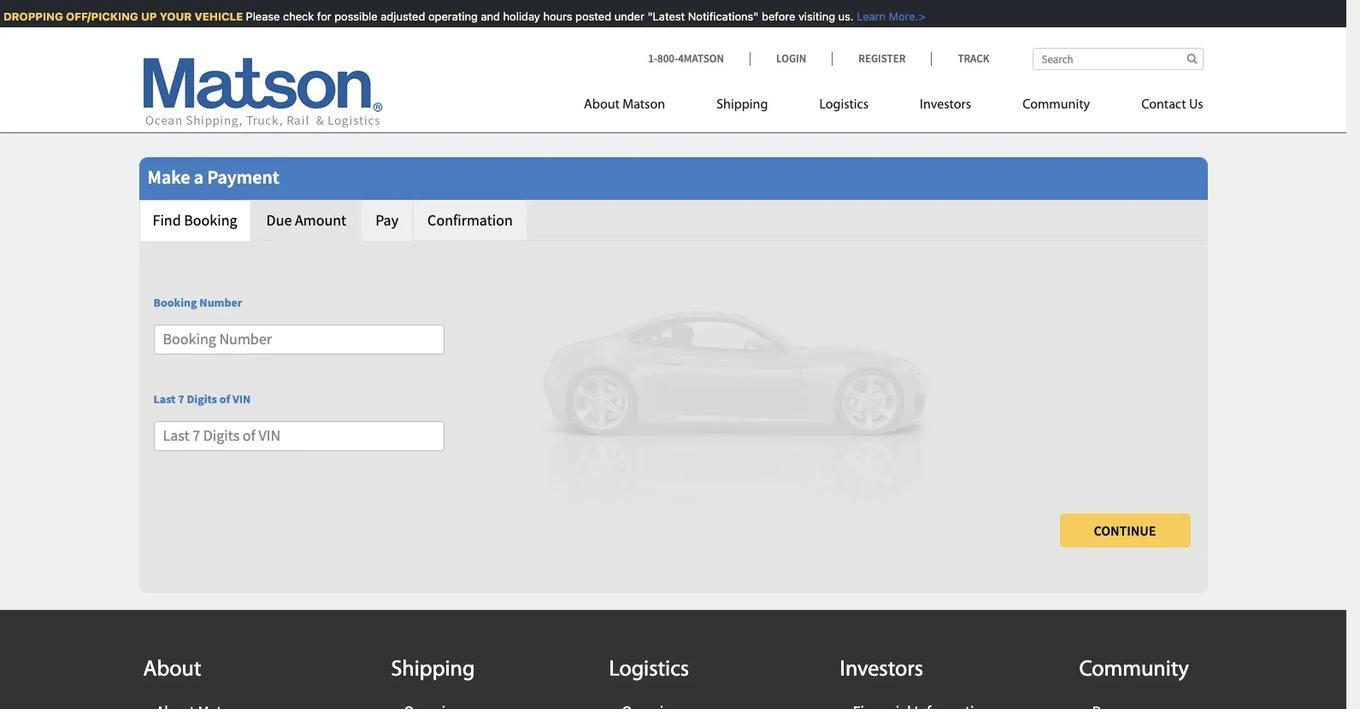 Task type: describe. For each thing, give the bounding box(es) containing it.
posted
[[570, 9, 606, 23]]

footer containing about
[[0, 611, 1347, 710]]

possible
[[329, 9, 372, 23]]

search image
[[1187, 53, 1198, 64]]

7
[[178, 392, 184, 407]]

due amount
[[267, 210, 347, 230]]

contact us link
[[1116, 90, 1204, 125]]

0 vertical spatial booking
[[184, 210, 237, 230]]

vin
[[233, 392, 251, 407]]

make
[[148, 165, 190, 189]]

vehicle
[[189, 9, 238, 23]]

login link
[[750, 51, 832, 66]]

logistics inside footer
[[609, 659, 689, 682]]

shipping inside footer
[[391, 659, 475, 682]]

logistics link
[[794, 90, 895, 125]]

about for about
[[143, 659, 201, 682]]

find booking link
[[139, 200, 251, 241]]

payment
[[207, 165, 279, 189]]

a
[[194, 165, 204, 189]]

about for about matson
[[584, 98, 620, 112]]

more.>
[[884, 9, 920, 23]]

1-800-4matson
[[648, 51, 724, 66]]

shipping inside the top menu navigation
[[717, 98, 768, 112]]

1-800-4matson link
[[648, 51, 750, 66]]

4matson
[[678, 51, 724, 66]]

register
[[859, 51, 906, 66]]

before
[[757, 9, 790, 23]]

notifications"
[[683, 9, 754, 23]]

1 vertical spatial booking
[[154, 295, 197, 311]]

last
[[154, 392, 176, 407]]

investors inside footer
[[840, 659, 924, 682]]

due
[[267, 210, 292, 230]]

and
[[476, 9, 495, 23]]

hours
[[538, 9, 567, 23]]

visiting
[[793, 9, 830, 23]]

matson
[[623, 98, 665, 112]]

due amount link
[[253, 200, 360, 241]]

amount
[[295, 210, 347, 230]]

investors link
[[895, 90, 997, 125]]

for
[[312, 9, 326, 23]]

top menu navigation
[[584, 90, 1204, 125]]

contact us
[[1142, 98, 1204, 112]]



Task type: vqa. For each thing, say whether or not it's contained in the screenshot.
Mobile on the bottom of page
no



Task type: locate. For each thing, give the bounding box(es) containing it.
community
[[1023, 98, 1091, 112], [1080, 659, 1190, 682]]

adjusted
[[375, 9, 420, 23]]

up
[[136, 9, 151, 23]]

footer
[[0, 611, 1347, 710]]

logistics
[[820, 98, 869, 112], [609, 659, 689, 682]]

confirmation
[[428, 210, 513, 230]]

800-
[[658, 51, 678, 66]]

booking left number
[[154, 295, 197, 311]]

0 horizontal spatial logistics
[[609, 659, 689, 682]]

1 vertical spatial logistics
[[609, 659, 689, 682]]

investors inside "link"
[[920, 98, 972, 112]]

check
[[278, 9, 309, 23]]

about matson link
[[584, 90, 691, 125]]

0 vertical spatial investors
[[920, 98, 972, 112]]

please
[[240, 9, 275, 23]]

1 vertical spatial shipping
[[391, 659, 475, 682]]

community inside footer
[[1080, 659, 1190, 682]]

booking down make a payment
[[184, 210, 237, 230]]

"latest
[[642, 9, 680, 23]]

find
[[153, 210, 181, 230]]

blue matson logo with ocean, shipping, truck, rail and logistics written beneath it. image
[[143, 58, 383, 128]]

operating
[[423, 9, 473, 23]]

pay
[[376, 210, 399, 230]]

investors
[[920, 98, 972, 112], [840, 659, 924, 682]]

find booking
[[153, 210, 237, 230]]

Booking Number text field
[[154, 325, 444, 355]]

about inside footer
[[143, 659, 201, 682]]

booking number
[[154, 295, 242, 311]]

track
[[958, 51, 990, 66]]

under
[[609, 9, 639, 23]]

us.
[[833, 9, 849, 23]]

1 horizontal spatial about
[[584, 98, 620, 112]]

0 horizontal spatial shipping
[[391, 659, 475, 682]]

booking
[[184, 210, 237, 230], [154, 295, 197, 311]]

pay link
[[362, 200, 412, 241]]

about matson
[[584, 98, 665, 112]]

0 horizontal spatial about
[[143, 659, 201, 682]]

1 vertical spatial investors
[[840, 659, 924, 682]]

register link
[[832, 51, 932, 66]]

1 horizontal spatial logistics
[[820, 98, 869, 112]]

1-
[[648, 51, 658, 66]]

dropping
[[0, 9, 58, 23]]

0 vertical spatial shipping
[[717, 98, 768, 112]]

us
[[1190, 98, 1204, 112]]

shipping
[[717, 98, 768, 112], [391, 659, 475, 682]]

1 horizontal spatial shipping
[[717, 98, 768, 112]]

learn
[[852, 9, 881, 23]]

make a payment
[[148, 165, 279, 189]]

community link
[[997, 90, 1116, 125]]

about
[[584, 98, 620, 112], [143, 659, 201, 682]]

about inside the top menu navigation
[[584, 98, 620, 112]]

None submit
[[1060, 514, 1191, 548]]

holiday
[[498, 9, 535, 23]]

logistics inside the top menu navigation
[[820, 98, 869, 112]]

last 7 digits of vin
[[154, 392, 251, 407]]

0 vertical spatial community
[[1023, 98, 1091, 112]]

digits
[[187, 392, 217, 407]]

confirmation link
[[414, 200, 527, 241]]

1 vertical spatial about
[[143, 659, 201, 682]]

login
[[777, 51, 807, 66]]

0 vertical spatial about
[[584, 98, 620, 112]]

0 vertical spatial logistics
[[820, 98, 869, 112]]

track link
[[932, 51, 990, 66]]

shipping link
[[691, 90, 794, 125]]

1 vertical spatial community
[[1080, 659, 1190, 682]]

number
[[200, 295, 242, 311]]

Last 7 Digits of VIN text field
[[154, 422, 444, 451]]

off/picking
[[60, 9, 133, 23]]

learn more.> link
[[849, 9, 920, 23]]

of
[[220, 392, 230, 407]]

dropping off/picking up your vehicle please check for possible adjusted operating and holiday hours posted under "latest notifications" before visiting us. learn more.>
[[0, 9, 920, 23]]

community inside the top menu navigation
[[1023, 98, 1091, 112]]

None search field
[[1033, 48, 1204, 70]]

contact
[[1142, 98, 1187, 112]]

Search search field
[[1033, 48, 1204, 70]]

your
[[154, 9, 186, 23]]



